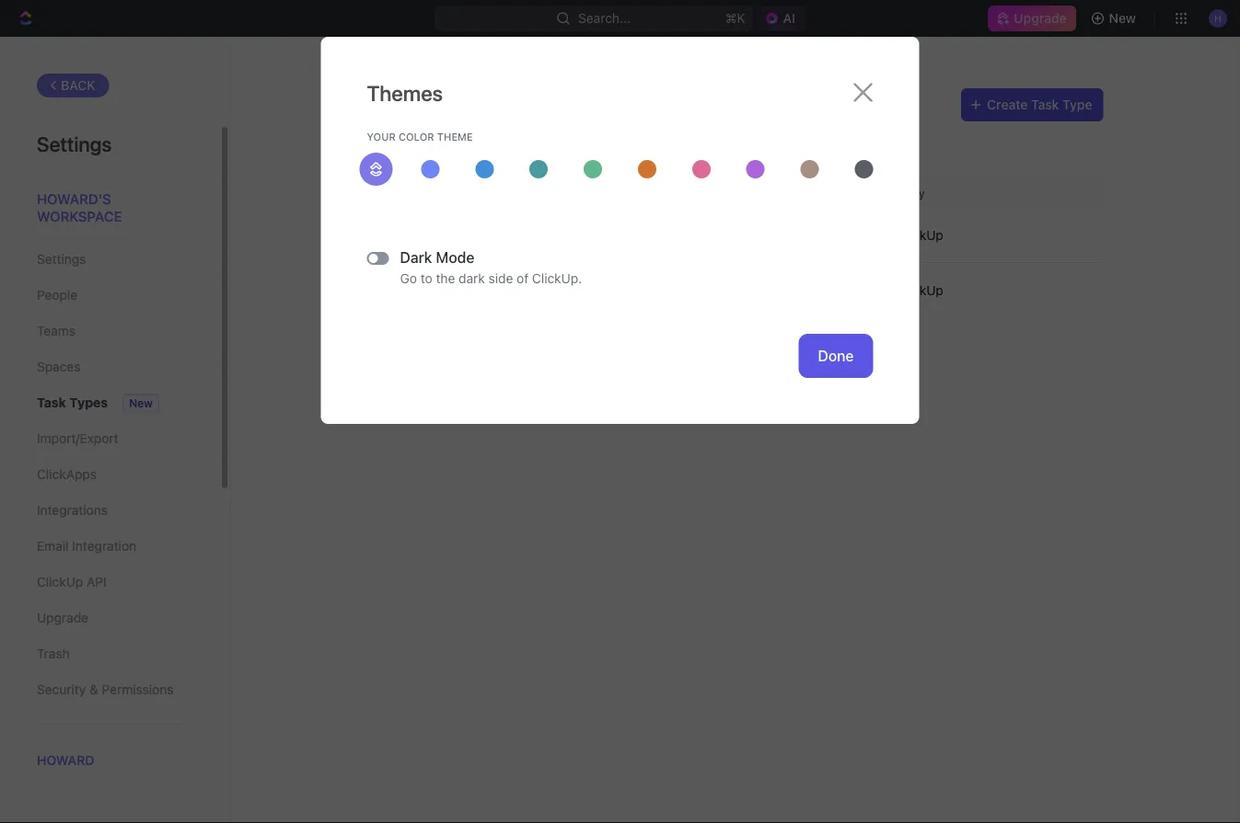 Task type: locate. For each thing, give the bounding box(es) containing it.
1on1s.
[[699, 146, 735, 162]]

email integration
[[37, 539, 136, 554]]

tasks can be used for anything in clickup. customize names and icons of tasks to use them for things like epics, customers, people, invoices, 1on1s.
[[367, 127, 880, 162]]

new button
[[1083, 4, 1147, 33]]

0 vertical spatial upgrade link
[[988, 6, 1076, 31]]

0 horizontal spatial new
[[129, 397, 153, 410]]

tasks up the them
[[367, 127, 400, 142]]

of right side
[[517, 271, 529, 286]]

and
[[731, 127, 753, 142]]

&
[[89, 683, 98, 698]]

api
[[87, 575, 107, 590]]

search...
[[578, 11, 630, 26]]

0 horizontal spatial task
[[37, 395, 66, 411]]

go
[[400, 271, 417, 286]]

upgrade link left new button
[[988, 6, 1076, 31]]

1 horizontal spatial upgrade link
[[988, 6, 1076, 31]]

tasks left the use
[[807, 127, 840, 142]]

permissions
[[102, 683, 174, 698]]

to left the use
[[844, 127, 856, 142]]

0 horizontal spatial tasks
[[367, 127, 400, 142]]

upgrade link
[[988, 6, 1076, 31], [37, 603, 183, 634]]

people,
[[595, 146, 639, 162]]

name
[[378, 187, 408, 200]]

of
[[791, 127, 803, 142], [517, 271, 529, 286]]

back link
[[37, 74, 109, 98]]

0 horizontal spatial of
[[517, 271, 529, 286]]

task
[[367, 92, 413, 118], [1031, 97, 1059, 112], [37, 395, 66, 411]]

1 vertical spatial task types
[[37, 395, 108, 411]]

to
[[844, 127, 856, 142], [420, 271, 432, 286]]

settings inside "link"
[[37, 252, 86, 267]]

done button
[[799, 334, 873, 378]]

use
[[859, 127, 880, 142]]

0 horizontal spatial task types
[[37, 395, 108, 411]]

1 vertical spatial new
[[129, 397, 153, 410]]

upgrade
[[1014, 11, 1067, 26], [37, 611, 88, 626]]

clickup api link
[[37, 567, 183, 598]]

2 vertical spatial clickup
[[37, 575, 83, 590]]

back
[[61, 78, 95, 93]]

settings
[[37, 132, 112, 156], [37, 252, 86, 267]]

people
[[37, 288, 77, 303]]

dark
[[400, 249, 432, 267]]

2 settings from the top
[[37, 252, 86, 267]]

2 horizontal spatial task
[[1031, 97, 1059, 112]]

2 tasks from the left
[[807, 127, 840, 142]]

integrations link
[[37, 495, 183, 527]]

upgrade link up trash link
[[37, 603, 183, 634]]

howard's
[[37, 191, 111, 207]]

1 vertical spatial types
[[69, 395, 108, 411]]

0 vertical spatial to
[[844, 127, 856, 142]]

upgrade down clickup api
[[37, 611, 88, 626]]

upgrade left new button
[[1014, 11, 1067, 26]]

created by
[[868, 187, 925, 200]]

names
[[688, 127, 727, 142]]

1 vertical spatial upgrade
[[37, 611, 88, 626]]

task types up the can
[[367, 92, 477, 118]]

spaces link
[[37, 352, 183, 383]]

1 vertical spatial clickup
[[897, 283, 943, 298]]

task types inside settings 'element'
[[37, 395, 108, 411]]

new inside button
[[1109, 11, 1136, 26]]

0 vertical spatial of
[[791, 127, 803, 142]]

create task type button
[[961, 88, 1103, 122]]

0 horizontal spatial upgrade link
[[37, 603, 183, 634]]

be
[[429, 127, 444, 142]]

0 horizontal spatial types
[[69, 395, 108, 411]]

1 horizontal spatial new
[[1109, 11, 1136, 26]]

types up "import/export"
[[69, 395, 108, 411]]

1 horizontal spatial task types
[[367, 92, 477, 118]]

0 vertical spatial for
[[480, 127, 496, 142]]

tasks
[[367, 127, 400, 142], [807, 127, 840, 142]]

clickup. inside "tasks can be used for anything in clickup. customize names and icons of tasks to use them for things like epics, customers, people, invoices, 1on1s."
[[568, 127, 618, 142]]

0 vertical spatial clickup.
[[568, 127, 618, 142]]

spaces
[[37, 359, 81, 375]]

for down color on the left top of the page
[[401, 146, 417, 162]]

to right go
[[420, 271, 432, 286]]

task types
[[367, 92, 477, 118], [37, 395, 108, 411]]

task types up "import/export"
[[37, 395, 108, 411]]

1 tasks from the left
[[367, 127, 400, 142]]

types inside settings 'element'
[[69, 395, 108, 411]]

1 vertical spatial upgrade link
[[37, 603, 183, 634]]

1 horizontal spatial of
[[791, 127, 803, 142]]

types up be
[[417, 92, 477, 118]]

clickup. up people,
[[568, 127, 618, 142]]

clickup
[[897, 227, 943, 243], [897, 283, 943, 298], [37, 575, 83, 590]]

your
[[367, 131, 396, 143]]

security & permissions
[[37, 683, 174, 698]]

of right icons
[[791, 127, 803, 142]]

1 vertical spatial to
[[420, 271, 432, 286]]

types
[[417, 92, 477, 118], [69, 395, 108, 411]]

used
[[447, 127, 476, 142]]

your color theme
[[367, 131, 473, 143]]

anything
[[500, 127, 551, 142]]

for
[[480, 127, 496, 142], [401, 146, 417, 162]]

0 horizontal spatial upgrade
[[37, 611, 88, 626]]

settings link
[[37, 244, 183, 275]]

0 vertical spatial upgrade
[[1014, 11, 1067, 26]]

0 vertical spatial new
[[1109, 11, 1136, 26]]

things
[[421, 146, 457, 162]]

1 vertical spatial clickup.
[[532, 271, 582, 286]]

task down "spaces"
[[37, 395, 66, 411]]

created
[[868, 187, 909, 200]]

1 horizontal spatial tasks
[[807, 127, 840, 142]]

1 vertical spatial of
[[517, 271, 529, 286]]

theme
[[437, 131, 473, 143]]

in
[[554, 127, 565, 142]]

0 horizontal spatial to
[[420, 271, 432, 286]]

0 horizontal spatial for
[[401, 146, 417, 162]]

for up epics,
[[480, 127, 496, 142]]

howard's workspace
[[37, 191, 122, 225]]

task up your
[[367, 92, 413, 118]]

settings up howard's at the left top of the page
[[37, 132, 112, 156]]

task inside button
[[1031, 97, 1059, 112]]

clickup.
[[568, 127, 618, 142], [532, 271, 582, 286]]

0 vertical spatial types
[[417, 92, 477, 118]]

new
[[1109, 11, 1136, 26], [129, 397, 153, 410]]

task left type
[[1031, 97, 1059, 112]]

settings up people
[[37, 252, 86, 267]]

1 vertical spatial settings
[[37, 252, 86, 267]]

like
[[461, 146, 481, 162]]

settings element
[[0, 37, 230, 824]]

0 vertical spatial settings
[[37, 132, 112, 156]]

themes dialog
[[321, 37, 919, 424]]

people link
[[37, 280, 183, 311]]

1 horizontal spatial to
[[844, 127, 856, 142]]

clickup. right side
[[532, 271, 582, 286]]



Task type: describe. For each thing, give the bounding box(es) containing it.
workspace
[[37, 209, 122, 225]]

integrations
[[37, 503, 108, 518]]

go to the dark side of clickup.
[[400, 271, 582, 286]]

email integration link
[[37, 531, 183, 562]]

to inside themes dialog
[[420, 271, 432, 286]]

1 horizontal spatial upgrade
[[1014, 11, 1067, 26]]

1 horizontal spatial types
[[417, 92, 477, 118]]

to inside "tasks can be used for anything in clickup. customize names and icons of tasks to use them for things like epics, customers, people, invoices, 1on1s."
[[844, 127, 856, 142]]

1 settings from the top
[[37, 132, 112, 156]]

new inside settings 'element'
[[129, 397, 153, 410]]

customers,
[[523, 146, 592, 162]]

⌘k
[[725, 11, 745, 26]]

customize
[[622, 127, 684, 142]]

1 vertical spatial for
[[401, 146, 417, 162]]

create
[[987, 97, 1028, 112]]

email
[[37, 539, 69, 554]]

icons
[[756, 127, 788, 142]]

color
[[399, 131, 434, 143]]

of inside themes dialog
[[517, 271, 529, 286]]

dark
[[459, 271, 485, 286]]

import/export link
[[37, 423, 183, 455]]

the
[[436, 271, 455, 286]]

0 vertical spatial clickup
[[897, 227, 943, 243]]

side
[[488, 271, 513, 286]]

security & permissions link
[[37, 675, 183, 706]]

them
[[367, 146, 397, 162]]

create task type
[[987, 97, 1092, 112]]

security
[[37, 683, 86, 698]]

milestone
[[407, 283, 467, 298]]

epics,
[[484, 146, 520, 162]]

clickup inside settings 'element'
[[37, 575, 83, 590]]

invoices,
[[643, 146, 695, 162]]

of inside "tasks can be used for anything in clickup. customize names and icons of tasks to use them for things like epics, customers, people, invoices, 1on1s."
[[791, 127, 803, 142]]

trash
[[37, 647, 70, 662]]

dark mode
[[400, 249, 475, 267]]

teams link
[[37, 316, 183, 347]]

clickapps link
[[37, 459, 183, 491]]

can
[[404, 127, 425, 142]]

0 vertical spatial task types
[[367, 92, 477, 118]]

1 horizontal spatial for
[[480, 127, 496, 142]]

upgrade inside settings 'element'
[[37, 611, 88, 626]]

howard
[[37, 754, 94, 769]]

type
[[1062, 97, 1092, 112]]

task inside settings 'element'
[[37, 395, 66, 411]]

clickapps
[[37, 467, 97, 482]]

import/export
[[37, 431, 118, 446]]

teams
[[37, 324, 75, 339]]

clickup api
[[37, 575, 107, 590]]

1 horizontal spatial task
[[367, 92, 413, 118]]

done
[[818, 348, 854, 365]]

trash link
[[37, 639, 183, 670]]

mode
[[436, 249, 475, 267]]

by
[[912, 187, 925, 200]]

clickup. inside themes dialog
[[532, 271, 582, 286]]

themes
[[367, 81, 443, 106]]

integration
[[72, 539, 136, 554]]



Task type: vqa. For each thing, say whether or not it's contained in the screenshot.
Projects
no



